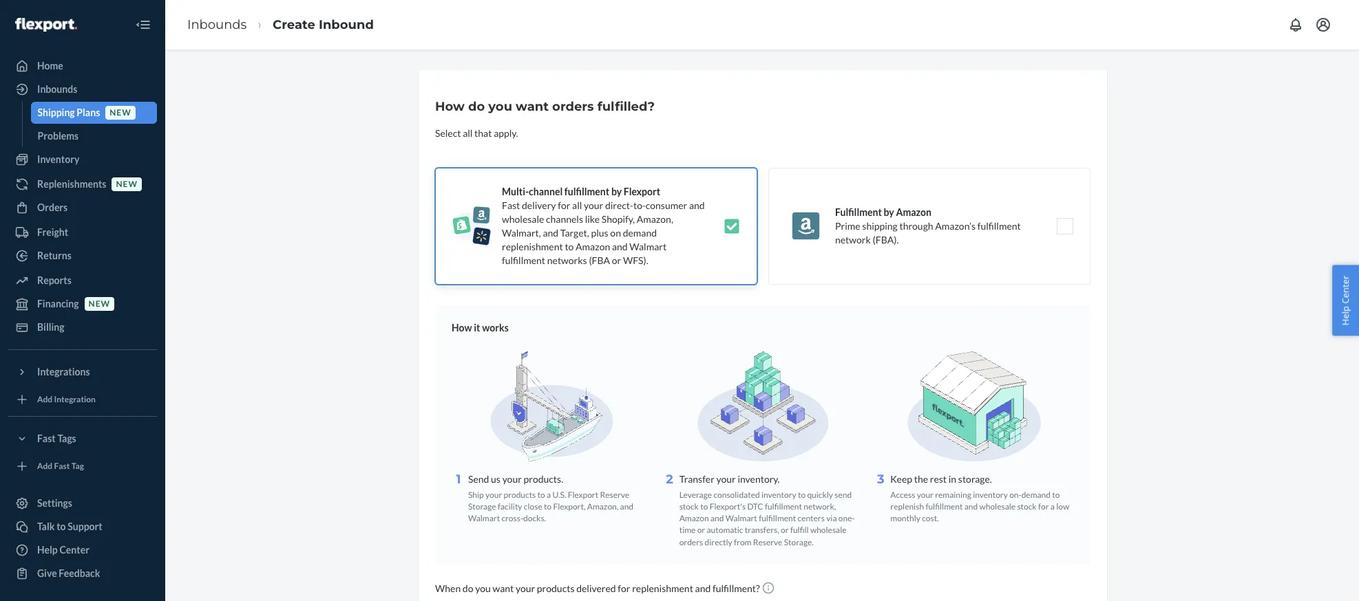 Task type: locate. For each thing, give the bounding box(es) containing it.
0 vertical spatial inbounds
[[187, 17, 247, 32]]

to left quickly
[[798, 490, 806, 501]]

0 vertical spatial reserve
[[600, 490, 629, 501]]

0 vertical spatial help
[[1340, 306, 1352, 326]]

1 vertical spatial for
[[1038, 502, 1049, 512]]

0 vertical spatial products
[[504, 490, 536, 501]]

0 vertical spatial help center
[[1340, 276, 1352, 326]]

0 vertical spatial new
[[110, 108, 131, 118]]

in
[[949, 474, 957, 485]]

amazon inside the 2 transfer your inventory. leverage consolidated inventory to quickly send stock to flexport's dtc fulfillment network, amazon and walmart fulfillment centers via one- time or automatic transfers, or fulfill wholesale orders directly from reserve storage.
[[679, 514, 709, 524]]

fast left the tag
[[54, 462, 70, 472]]

1 horizontal spatial inbounds
[[187, 17, 247, 32]]

and
[[689, 200, 705, 211], [543, 227, 559, 239], [612, 241, 628, 253], [620, 502, 634, 512], [965, 502, 978, 512], [711, 514, 724, 524], [695, 583, 711, 595]]

0 horizontal spatial products
[[504, 490, 536, 501]]

home
[[37, 60, 63, 72]]

1 horizontal spatial reserve
[[753, 538, 783, 548]]

create
[[273, 17, 315, 32]]

fulfillment up "like"
[[565, 186, 610, 198]]

1 vertical spatial fast
[[37, 433, 56, 445]]

0 vertical spatial want
[[516, 99, 549, 114]]

cross-
[[502, 514, 523, 524]]

for for direct-
[[558, 200, 570, 211]]

1 vertical spatial reserve
[[753, 538, 783, 548]]

reserve right u.s.
[[600, 490, 629, 501]]

walmart
[[630, 241, 667, 253], [468, 514, 500, 524], [726, 514, 757, 524]]

add fast tag link
[[8, 456, 157, 478]]

stock inside 3 keep the rest in storage. access your remaining inventory on-demand to replenish fulfillment and wholesale stock for a low monthly cost.
[[1017, 502, 1037, 512]]

you up apply.
[[488, 99, 512, 114]]

flexport inside multi-channel fulfillment by flexport fast delivery for all your direct-to-consumer and wholesale channels like shopify, amazon, walmart, and target, plus on demand replenishment to amazon and walmart fulfillment networks (fba or wfs).
[[624, 186, 660, 198]]

center inside button
[[1340, 276, 1352, 304]]

0 horizontal spatial replenishment
[[502, 241, 563, 253]]

1 vertical spatial a
[[1051, 502, 1055, 512]]

1 horizontal spatial amazon,
[[637, 213, 673, 225]]

add integration
[[37, 395, 96, 405]]

0 horizontal spatial reserve
[[600, 490, 629, 501]]

0 vertical spatial replenishment
[[502, 241, 563, 253]]

2 add from the top
[[37, 462, 52, 472]]

fulfillment right amazon's at the right top of the page
[[978, 220, 1021, 232]]

fast left tags
[[37, 433, 56, 445]]

and inside the 2 transfer your inventory. leverage consolidated inventory to quickly send stock to flexport's dtc fulfillment network, amazon and walmart fulfillment centers via one- time or automatic transfers, or fulfill wholesale orders directly from reserve storage.
[[711, 514, 724, 524]]

0 horizontal spatial wholesale
[[502, 213, 544, 225]]

reserve inside the 2 transfer your inventory. leverage consolidated inventory to quickly send stock to flexport's dtc fulfillment network, amazon and walmart fulfillment centers via one- time or automatic transfers, or fulfill wholesale orders directly from reserve storage.
[[753, 538, 783, 548]]

0 vertical spatial how
[[435, 99, 465, 114]]

walmart inside the 2 transfer your inventory. leverage consolidated inventory to quickly send stock to flexport's dtc fulfillment network, amazon and walmart fulfillment centers via one- time or automatic transfers, or fulfill wholesale orders directly from reserve storage.
[[726, 514, 757, 524]]

by up direct-
[[611, 186, 622, 198]]

0 vertical spatial amazon,
[[637, 213, 673, 225]]

1 horizontal spatial center
[[1340, 276, 1352, 304]]

help center inside button
[[1340, 276, 1352, 326]]

1 vertical spatial help center
[[37, 545, 89, 556]]

1 horizontal spatial walmart
[[630, 241, 667, 253]]

add for add fast tag
[[37, 462, 52, 472]]

1 inventory from the left
[[762, 490, 796, 501]]

1 horizontal spatial want
[[516, 99, 549, 114]]

1
[[456, 472, 461, 488]]

reserve
[[600, 490, 629, 501], [753, 538, 783, 548]]

1 horizontal spatial replenishment
[[632, 583, 693, 595]]

products
[[504, 490, 536, 501], [537, 583, 575, 595]]

0 horizontal spatial or
[[612, 255, 621, 266]]

do right when
[[463, 583, 473, 595]]

settings link
[[8, 493, 157, 515]]

amazon inside multi-channel fulfillment by flexport fast delivery for all your direct-to-consumer and wholesale channels like shopify, amazon, walmart, and target, plus on demand replenishment to amazon and walmart fulfillment networks (fba or wfs).
[[576, 241, 610, 253]]

flexport,
[[553, 502, 586, 512]]

your
[[584, 200, 603, 211], [502, 474, 522, 485], [717, 474, 736, 485], [485, 490, 502, 501], [917, 490, 934, 501], [516, 583, 535, 595]]

amazon up time
[[679, 514, 709, 524]]

1 horizontal spatial flexport
[[624, 186, 660, 198]]

to inside button
[[57, 521, 66, 533]]

0 vertical spatial wholesale
[[502, 213, 544, 225]]

to down leverage
[[700, 502, 708, 512]]

to up the low
[[1052, 490, 1060, 501]]

amazon up through at top
[[896, 207, 932, 218]]

send
[[468, 474, 489, 485]]

select
[[435, 127, 461, 139]]

inventory down storage.
[[973, 490, 1008, 501]]

by up shipping
[[884, 207, 894, 218]]

new down reports link at top left
[[89, 299, 110, 309]]

how left 'it'
[[452, 322, 472, 334]]

amazon, inside send us your products. ship your products to a u.s. flexport reserve storage facility close to flexport, amazon, and walmart cross-docks.
[[587, 502, 619, 512]]

want up apply.
[[516, 99, 549, 114]]

1 horizontal spatial demand
[[1022, 490, 1051, 501]]

fulfillment inside fulfillment by amazon prime shipping through amazon's fulfillment network (fba).
[[978, 220, 1021, 232]]

0 horizontal spatial inventory
[[762, 490, 796, 501]]

or right (fba
[[612, 255, 621, 266]]

stock down on-
[[1017, 502, 1037, 512]]

0 horizontal spatial inbounds link
[[8, 79, 157, 101]]

0 horizontal spatial all
[[463, 127, 473, 139]]

returns
[[37, 250, 71, 262]]

1 vertical spatial products
[[537, 583, 575, 595]]

or left fulfill
[[781, 526, 789, 536]]

to
[[565, 241, 574, 253], [538, 490, 545, 501], [798, 490, 806, 501], [1052, 490, 1060, 501], [544, 502, 552, 512], [700, 502, 708, 512], [57, 521, 66, 533]]

orders down time
[[679, 538, 703, 548]]

problems
[[38, 130, 79, 142]]

1 vertical spatial demand
[[1022, 490, 1051, 501]]

all left that
[[463, 127, 473, 139]]

replenishment down time
[[632, 583, 693, 595]]

0 horizontal spatial by
[[611, 186, 622, 198]]

the
[[914, 474, 928, 485]]

inbound
[[319, 17, 374, 32]]

0 vertical spatial do
[[468, 99, 485, 114]]

storage
[[468, 502, 496, 512]]

walmart up wfs).
[[630, 241, 667, 253]]

replenishment inside multi-channel fulfillment by flexport fast delivery for all your direct-to-consumer and wholesale channels like shopify, amazon, walmart, and target, plus on demand replenishment to amazon and walmart fulfillment networks (fba or wfs).
[[502, 241, 563, 253]]

add left integration
[[37, 395, 52, 405]]

apply.
[[494, 127, 518, 139]]

1 vertical spatial by
[[884, 207, 894, 218]]

or right time
[[697, 526, 705, 536]]

0 horizontal spatial center
[[60, 545, 89, 556]]

flexport logo image
[[15, 18, 77, 31]]

wholesale down the via
[[810, 526, 847, 536]]

0 horizontal spatial walmart
[[468, 514, 500, 524]]

0 vertical spatial center
[[1340, 276, 1352, 304]]

1 vertical spatial all
[[572, 200, 582, 211]]

walmart down storage
[[468, 514, 500, 524]]

help inside button
[[1340, 306, 1352, 326]]

0 vertical spatial demand
[[623, 227, 657, 239]]

how for how do you want orders fulfilled?
[[435, 99, 465, 114]]

0 horizontal spatial amazon,
[[587, 502, 619, 512]]

flexport up to-
[[624, 186, 660, 198]]

wholesale
[[502, 213, 544, 225], [980, 502, 1016, 512], [810, 526, 847, 536]]

0 vertical spatial add
[[37, 395, 52, 405]]

1 vertical spatial help
[[37, 545, 58, 556]]

flexport up flexport,
[[568, 490, 599, 501]]

create inbound
[[273, 17, 374, 32]]

a left u.s.
[[547, 490, 551, 501]]

fulfillment
[[835, 207, 882, 218]]

1 horizontal spatial by
[[884, 207, 894, 218]]

for inside multi-channel fulfillment by flexport fast delivery for all your direct-to-consumer and wholesale channels like shopify, amazon, walmart, and target, plus on demand replenishment to amazon and walmart fulfillment networks (fba or wfs).
[[558, 200, 570, 211]]

1 stock from the left
[[679, 502, 699, 512]]

returns link
[[8, 245, 157, 267]]

inventory inside the 2 transfer your inventory. leverage consolidated inventory to quickly send stock to flexport's dtc fulfillment network, amazon and walmart fulfillment centers via one- time or automatic transfers, or fulfill wholesale orders directly from reserve storage.
[[762, 490, 796, 501]]

keep
[[891, 474, 912, 485]]

to right close
[[544, 502, 552, 512]]

inventory down inventory.
[[762, 490, 796, 501]]

1 vertical spatial inbounds link
[[8, 79, 157, 101]]

for right delivered
[[618, 583, 630, 595]]

consumer
[[646, 200, 687, 211]]

1 vertical spatial flexport
[[568, 490, 599, 501]]

amazon,
[[637, 213, 673, 225], [587, 502, 619, 512]]

walmart inside multi-channel fulfillment by flexport fast delivery for all your direct-to-consumer and wholesale channels like shopify, amazon, walmart, and target, plus on demand replenishment to amazon and walmart fulfillment networks (fba or wfs).
[[630, 241, 667, 253]]

2 horizontal spatial walmart
[[726, 514, 757, 524]]

0 vertical spatial you
[[488, 99, 512, 114]]

1 vertical spatial inbounds
[[37, 83, 77, 95]]

amazon, right flexport,
[[587, 502, 619, 512]]

amazon, down consumer
[[637, 213, 673, 225]]

2 inventory from the left
[[973, 490, 1008, 501]]

or
[[612, 255, 621, 266], [697, 526, 705, 536], [781, 526, 789, 536]]

walmart down flexport's
[[726, 514, 757, 524]]

you
[[488, 99, 512, 114], [475, 583, 491, 595]]

how up select
[[435, 99, 465, 114]]

1 vertical spatial orders
[[679, 538, 703, 548]]

help
[[1340, 306, 1352, 326], [37, 545, 58, 556]]

0 horizontal spatial orders
[[552, 99, 594, 114]]

give feedback
[[37, 568, 100, 580]]

0 vertical spatial flexport
[[624, 186, 660, 198]]

fast down multi-
[[502, 200, 520, 211]]

0 horizontal spatial stock
[[679, 502, 699, 512]]

send
[[835, 490, 852, 501]]

centers
[[798, 514, 825, 524]]

wholesale up walmart,
[[502, 213, 544, 225]]

add inside add fast tag link
[[37, 462, 52, 472]]

us
[[491, 474, 501, 485]]

network
[[835, 234, 871, 246]]

via
[[826, 514, 837, 524]]

want right when
[[493, 583, 514, 595]]

2 vertical spatial new
[[89, 299, 110, 309]]

or inside multi-channel fulfillment by flexport fast delivery for all your direct-to-consumer and wholesale channels like shopify, amazon, walmart, and target, plus on demand replenishment to amazon and walmart fulfillment networks (fba or wfs).
[[612, 255, 621, 266]]

1 vertical spatial new
[[116, 179, 138, 190]]

channels
[[546, 213, 583, 225]]

walmart,
[[502, 227, 541, 239]]

a
[[547, 490, 551, 501], [1051, 502, 1055, 512]]

1 horizontal spatial amazon
[[679, 514, 709, 524]]

multi-
[[502, 186, 529, 198]]

0 vertical spatial by
[[611, 186, 622, 198]]

demand
[[623, 227, 657, 239], [1022, 490, 1051, 501]]

to up networks
[[565, 241, 574, 253]]

your inside 3 keep the rest in storage. access your remaining inventory on-demand to replenish fulfillment and wholesale stock for a low monthly cost.
[[917, 490, 934, 501]]

0 horizontal spatial a
[[547, 490, 551, 501]]

for up channels
[[558, 200, 570, 211]]

to right the talk
[[57, 521, 66, 533]]

new up orders link
[[116, 179, 138, 190]]

a inside send us your products. ship your products to a u.s. flexport reserve storage facility close to flexport, amazon, and walmart cross-docks.
[[547, 490, 551, 501]]

wholesale down on-
[[980, 502, 1016, 512]]

add integration link
[[8, 389, 157, 411]]

for for fulfillment?
[[618, 583, 630, 595]]

and down remaining
[[965, 502, 978, 512]]

2
[[666, 472, 673, 488]]

0 horizontal spatial demand
[[623, 227, 657, 239]]

2 vertical spatial wholesale
[[810, 526, 847, 536]]

plus
[[591, 227, 609, 239]]

products up facility
[[504, 490, 536, 501]]

1 vertical spatial wholesale
[[980, 502, 1016, 512]]

all up channels
[[572, 200, 582, 211]]

fulfillment
[[565, 186, 610, 198], [978, 220, 1021, 232], [502, 255, 545, 266], [765, 502, 802, 512], [926, 502, 963, 512], [759, 514, 796, 524]]

0 horizontal spatial inbounds
[[37, 83, 77, 95]]

reserve down transfers,
[[753, 538, 783, 548]]

automatic
[[707, 526, 743, 536]]

0 horizontal spatial amazon
[[576, 241, 610, 253]]

1 horizontal spatial help center
[[1340, 276, 1352, 326]]

fulfillment down remaining
[[926, 502, 963, 512]]

replenishment down walmart,
[[502, 241, 563, 253]]

support
[[68, 521, 102, 533]]

do up select all that apply.
[[468, 99, 485, 114]]

freight
[[37, 227, 68, 238]]

a left the low
[[1051, 502, 1055, 512]]

1 vertical spatial center
[[60, 545, 89, 556]]

want for orders
[[516, 99, 549, 114]]

demand inside 3 keep the rest in storage. access your remaining inventory on-demand to replenish fulfillment and wholesale stock for a low monthly cost.
[[1022, 490, 1051, 501]]

1 vertical spatial amazon,
[[587, 502, 619, 512]]

1 vertical spatial replenishment
[[632, 583, 693, 595]]

you right when
[[475, 583, 491, 595]]

1 vertical spatial want
[[493, 583, 514, 595]]

0 vertical spatial amazon
[[896, 207, 932, 218]]

0 vertical spatial a
[[547, 490, 551, 501]]

products left delivered
[[537, 583, 575, 595]]

freight link
[[8, 222, 157, 244]]

to-
[[633, 200, 646, 211]]

want for your
[[493, 583, 514, 595]]

your inside the 2 transfer your inventory. leverage consolidated inventory to quickly send stock to flexport's dtc fulfillment network, amazon and walmart fulfillment centers via one- time or automatic transfers, or fulfill wholesale orders directly from reserve storage.
[[717, 474, 736, 485]]

wholesale inside multi-channel fulfillment by flexport fast delivery for all your direct-to-consumer and wholesale channels like shopify, amazon, walmart, and target, plus on demand replenishment to amazon and walmart fulfillment networks (fba or wfs).
[[502, 213, 544, 225]]

to up close
[[538, 490, 545, 501]]

0 vertical spatial fast
[[502, 200, 520, 211]]

2 vertical spatial amazon
[[679, 514, 709, 524]]

1 vertical spatial do
[[463, 583, 473, 595]]

1 horizontal spatial wholesale
[[810, 526, 847, 536]]

low
[[1056, 502, 1070, 512]]

1 horizontal spatial a
[[1051, 502, 1055, 512]]

0 horizontal spatial want
[[493, 583, 514, 595]]

2 stock from the left
[[1017, 502, 1037, 512]]

1 horizontal spatial all
[[572, 200, 582, 211]]

0 horizontal spatial flexport
[[568, 490, 599, 501]]

through
[[900, 220, 933, 232]]

how
[[435, 99, 465, 114], [452, 322, 472, 334]]

2 horizontal spatial wholesale
[[980, 502, 1016, 512]]

stock down leverage
[[679, 502, 699, 512]]

all inside multi-channel fulfillment by flexport fast delivery for all your direct-to-consumer and wholesale channels like shopify, amazon, walmart, and target, plus on demand replenishment to amazon and walmart fulfillment networks (fba or wfs).
[[572, 200, 582, 211]]

do for when
[[463, 583, 473, 595]]

amazon
[[896, 207, 932, 218], [576, 241, 610, 253], [679, 514, 709, 524]]

reports link
[[8, 270, 157, 292]]

1 horizontal spatial orders
[[679, 538, 703, 548]]

0 vertical spatial orders
[[552, 99, 594, 114]]

for left the low
[[1038, 502, 1049, 512]]

add inside add integration link
[[37, 395, 52, 405]]

2 vertical spatial for
[[618, 583, 630, 595]]

new for financing
[[89, 299, 110, 309]]

1 horizontal spatial help
[[1340, 306, 1352, 326]]

1 horizontal spatial stock
[[1017, 502, 1037, 512]]

1 horizontal spatial inventory
[[973, 490, 1008, 501]]

fulfillment down walmart,
[[502, 255, 545, 266]]

replenish
[[891, 502, 924, 512]]

reserve inside send us your products. ship your products to a u.s. flexport reserve storage facility close to flexport, amazon, and walmart cross-docks.
[[600, 490, 629, 501]]

new right plans in the top of the page
[[110, 108, 131, 118]]

1 vertical spatial amazon
[[576, 241, 610, 253]]

check square image
[[724, 218, 740, 235]]

target,
[[560, 227, 589, 239]]

works
[[482, 322, 509, 334]]

1 horizontal spatial inbounds link
[[187, 17, 247, 32]]

amazon up (fba
[[576, 241, 610, 253]]

give feedback button
[[8, 563, 157, 585]]

stock
[[679, 502, 699, 512], [1017, 502, 1037, 512]]

from
[[734, 538, 752, 548]]

1 add from the top
[[37, 395, 52, 405]]

2 horizontal spatial amazon
[[896, 207, 932, 218]]

orders left fulfilled?
[[552, 99, 594, 114]]

create inbound link
[[273, 17, 374, 32]]

1 horizontal spatial for
[[618, 583, 630, 595]]

add down fast tags at the left bottom
[[37, 462, 52, 472]]

and up automatic
[[711, 514, 724, 524]]

by
[[611, 186, 622, 198], [884, 207, 894, 218]]

and right flexport,
[[620, 502, 634, 512]]



Task type: vqa. For each thing, say whether or not it's contained in the screenshot.
Worldwide corresponding to Worldwide Standard Delivered Duty Unpaid
no



Task type: describe. For each thing, give the bounding box(es) containing it.
channel
[[529, 186, 563, 198]]

inventory inside 3 keep the rest in storage. access your remaining inventory on-demand to replenish fulfillment and wholesale stock for a low monthly cost.
[[973, 490, 1008, 501]]

when
[[435, 583, 461, 595]]

talk to support
[[37, 521, 102, 533]]

shipping
[[862, 220, 898, 232]]

consolidated
[[714, 490, 760, 501]]

storage.
[[784, 538, 814, 548]]

orders inside the 2 transfer your inventory. leverage consolidated inventory to quickly send stock to flexport's dtc fulfillment network, amazon and walmart fulfillment centers via one- time or automatic transfers, or fulfill wholesale orders directly from reserve storage.
[[679, 538, 703, 548]]

and down on
[[612, 241, 628, 253]]

open account menu image
[[1315, 17, 1332, 33]]

fulfillment up transfers,
[[759, 514, 796, 524]]

facility
[[498, 502, 522, 512]]

walmart inside send us your products. ship your products to a u.s. flexport reserve storage facility close to flexport, amazon, and walmart cross-docks.
[[468, 514, 500, 524]]

how do you want orders fulfilled?
[[435, 99, 655, 114]]

and left fulfillment?
[[695, 583, 711, 595]]

billing link
[[8, 317, 157, 339]]

new for shipping plans
[[110, 108, 131, 118]]

amazon's
[[935, 220, 976, 232]]

add for add integration
[[37, 395, 52, 405]]

direct-
[[605, 200, 633, 211]]

dtc
[[747, 502, 763, 512]]

products.
[[524, 474, 563, 485]]

how for how it works
[[452, 322, 472, 334]]

help center link
[[8, 540, 157, 562]]

and inside send us your products. ship your products to a u.s. flexport reserve storage facility close to flexport, amazon, and walmart cross-docks.
[[620, 502, 634, 512]]

one-
[[839, 514, 855, 524]]

a inside 3 keep the rest in storage. access your remaining inventory on-demand to replenish fulfillment and wholesale stock for a low monthly cost.
[[1051, 502, 1055, 512]]

0 vertical spatial inbounds link
[[187, 17, 247, 32]]

fast inside multi-channel fulfillment by flexport fast delivery for all your direct-to-consumer and wholesale channels like shopify, amazon, walmart, and target, plus on demand replenishment to amazon and walmart fulfillment networks (fba or wfs).
[[502, 200, 520, 211]]

1 horizontal spatial or
[[697, 526, 705, 536]]

for inside 3 keep the rest in storage. access your remaining inventory on-demand to replenish fulfillment and wholesale stock for a low monthly cost.
[[1038, 502, 1049, 512]]

tags
[[57, 433, 76, 445]]

2 horizontal spatial or
[[781, 526, 789, 536]]

wfs).
[[623, 255, 648, 266]]

rest
[[930, 474, 947, 485]]

by inside fulfillment by amazon prime shipping through amazon's fulfillment network (fba).
[[884, 207, 894, 218]]

your inside multi-channel fulfillment by flexport fast delivery for all your direct-to-consumer and wholesale channels like shopify, amazon, walmart, and target, plus on demand replenishment to amazon and walmart fulfillment networks (fba or wfs).
[[584, 200, 603, 211]]

on
[[610, 227, 621, 239]]

new for replenishments
[[116, 179, 138, 190]]

shopify,
[[602, 213, 635, 225]]

like
[[585, 213, 600, 225]]

fast tags button
[[8, 428, 157, 450]]

help center button
[[1333, 266, 1359, 336]]

multi-channel fulfillment by flexport fast delivery for all your direct-to-consumer and wholesale channels like shopify, amazon, walmart, and target, plus on demand replenishment to amazon and walmart fulfillment networks (fba or wfs).
[[502, 186, 705, 266]]

fulfill
[[790, 526, 809, 536]]

financing
[[37, 298, 79, 310]]

prime
[[835, 220, 861, 232]]

by inside multi-channel fulfillment by flexport fast delivery for all your direct-to-consumer and wholesale channels like shopify, amazon, walmart, and target, plus on demand replenishment to amazon and walmart fulfillment networks (fba or wfs).
[[611, 186, 622, 198]]

shipping plans
[[38, 107, 100, 118]]

fulfillment inside 3 keep the rest in storage. access your remaining inventory on-demand to replenish fulfillment and wholesale stock for a low monthly cost.
[[926, 502, 963, 512]]

problems link
[[31, 125, 157, 147]]

integrations button
[[8, 362, 157, 384]]

2 transfer your inventory. leverage consolidated inventory to quickly send stock to flexport's dtc fulfillment network, amazon and walmart fulfillment centers via one- time or automatic transfers, or fulfill wholesale orders directly from reserve storage.
[[666, 472, 855, 548]]

stock inside the 2 transfer your inventory. leverage consolidated inventory to quickly send stock to flexport's dtc fulfillment network, amazon and walmart fulfillment centers via one- time or automatic transfers, or fulfill wholesale orders directly from reserve storage.
[[679, 502, 699, 512]]

send us your products. ship your products to a u.s. flexport reserve storage facility close to flexport, amazon, and walmart cross-docks.
[[468, 474, 634, 524]]

do for how
[[468, 99, 485, 114]]

integrations
[[37, 366, 90, 378]]

settings
[[37, 498, 72, 510]]

inventory
[[37, 154, 79, 165]]

delivered
[[576, 583, 616, 595]]

network,
[[804, 502, 836, 512]]

close navigation image
[[135, 17, 151, 33]]

access
[[891, 490, 915, 501]]

transfers,
[[745, 526, 779, 536]]

docks.
[[523, 514, 546, 524]]

home link
[[8, 55, 157, 77]]

networks
[[547, 255, 587, 266]]

cost.
[[922, 514, 939, 524]]

fulfillment?
[[713, 583, 760, 595]]

transfer
[[679, 474, 715, 485]]

feedback
[[59, 568, 100, 580]]

directly
[[705, 538, 732, 548]]

wholesale inside the 2 transfer your inventory. leverage consolidated inventory to quickly send stock to flexport's dtc fulfillment network, amazon and walmart fulfillment centers via one- time or automatic transfers, or fulfill wholesale orders directly from reserve storage.
[[810, 526, 847, 536]]

open notifications image
[[1288, 17, 1304, 33]]

select all that apply.
[[435, 127, 518, 139]]

0 vertical spatial all
[[463, 127, 473, 139]]

breadcrumbs navigation
[[176, 5, 385, 45]]

that
[[475, 127, 492, 139]]

you for how
[[488, 99, 512, 114]]

add fast tag
[[37, 462, 84, 472]]

inbounds inside breadcrumbs navigation
[[187, 17, 247, 32]]

billing
[[37, 322, 64, 333]]

leverage
[[679, 490, 712, 501]]

demand inside multi-channel fulfillment by flexport fast delivery for all your direct-to-consumer and wholesale channels like shopify, amazon, walmart, and target, plus on demand replenishment to amazon and walmart fulfillment networks (fba or wfs).
[[623, 227, 657, 239]]

when do you want your products delivered for replenishment and fulfillment?
[[435, 583, 762, 595]]

orders
[[37, 202, 68, 213]]

you for when
[[475, 583, 491, 595]]

fast inside dropdown button
[[37, 433, 56, 445]]

amazon inside fulfillment by amazon prime shipping through amazon's fulfillment network (fba).
[[896, 207, 932, 218]]

and down channels
[[543, 227, 559, 239]]

and right consumer
[[689, 200, 705, 211]]

integration
[[54, 395, 96, 405]]

0 horizontal spatial help
[[37, 545, 58, 556]]

time
[[679, 526, 696, 536]]

and inside 3 keep the rest in storage. access your remaining inventory on-demand to replenish fulfillment and wholesale stock for a low monthly cost.
[[965, 502, 978, 512]]

3
[[877, 472, 885, 488]]

close
[[524, 502, 542, 512]]

to inside 3 keep the rest in storage. access your remaining inventory on-demand to replenish fulfillment and wholesale stock for a low monthly cost.
[[1052, 490, 1060, 501]]

talk
[[37, 521, 55, 533]]

fast tags
[[37, 433, 76, 445]]

2 vertical spatial fast
[[54, 462, 70, 472]]

3 keep the rest in storage. access your remaining inventory on-demand to replenish fulfillment and wholesale stock for a low monthly cost.
[[877, 472, 1070, 524]]

to inside multi-channel fulfillment by flexport fast delivery for all your direct-to-consumer and wholesale channels like shopify, amazon, walmart, and target, plus on demand replenishment to amazon and walmart fulfillment networks (fba or wfs).
[[565, 241, 574, 253]]

give
[[37, 568, 57, 580]]

fulfillment right dtc
[[765, 502, 802, 512]]

ship
[[468, 490, 484, 501]]

inventory.
[[738, 474, 780, 485]]

products inside send us your products. ship your products to a u.s. flexport reserve storage facility close to flexport, amazon, and walmart cross-docks.
[[504, 490, 536, 501]]

u.s.
[[553, 490, 566, 501]]

it
[[474, 322, 480, 334]]

0 horizontal spatial help center
[[37, 545, 89, 556]]

remaining
[[935, 490, 972, 501]]

monthly
[[891, 514, 921, 524]]

flexport inside send us your products. ship your products to a u.s. flexport reserve storage facility close to flexport, amazon, and walmart cross-docks.
[[568, 490, 599, 501]]

1 horizontal spatial products
[[537, 583, 575, 595]]

flexport's
[[710, 502, 746, 512]]

amazon, inside multi-channel fulfillment by flexport fast delivery for all your direct-to-consumer and wholesale channels like shopify, amazon, walmart, and target, plus on demand replenishment to amazon and walmart fulfillment networks (fba or wfs).
[[637, 213, 673, 225]]

wholesale inside 3 keep the rest in storage. access your remaining inventory on-demand to replenish fulfillment and wholesale stock for a low monthly cost.
[[980, 502, 1016, 512]]

storage.
[[958, 474, 992, 485]]

how it works
[[452, 322, 509, 334]]



